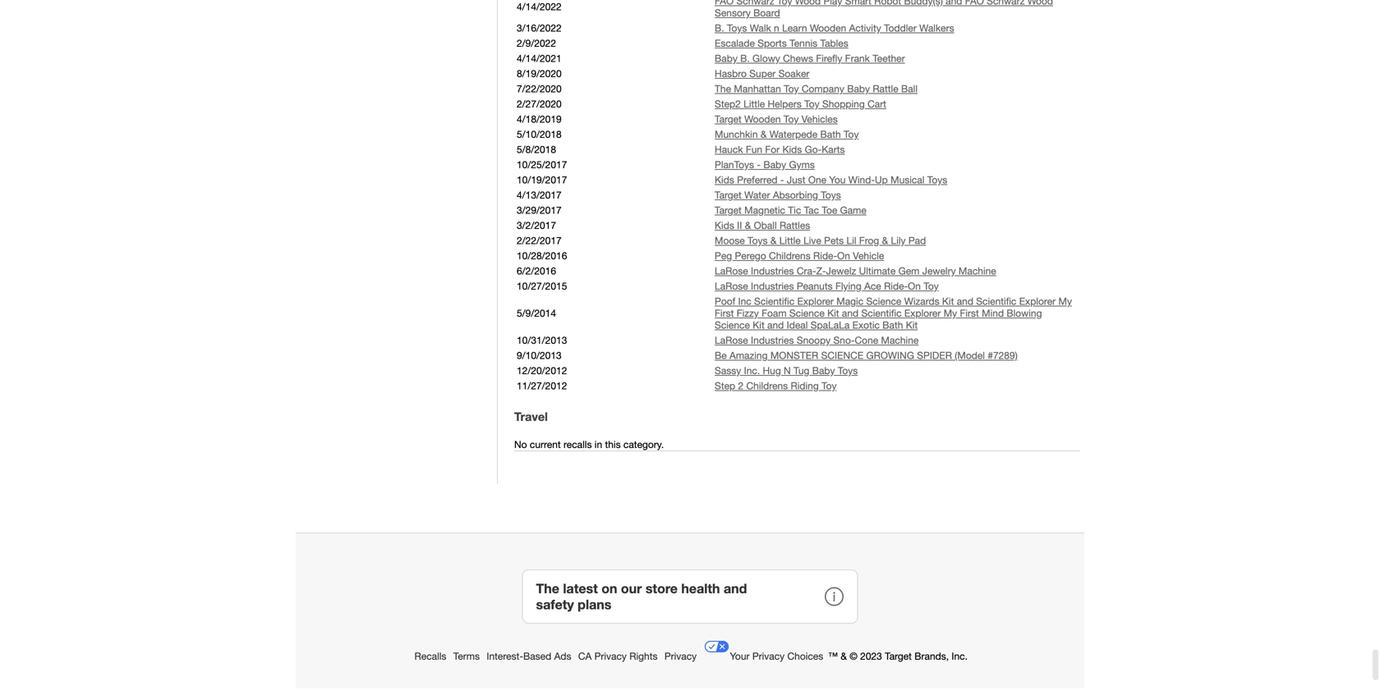 Task type: locate. For each thing, give the bounding box(es) containing it.
bath up "karts" at the right of page
[[820, 129, 841, 140]]

0 horizontal spatial bath
[[820, 129, 841, 140]]

2 vertical spatial industries
[[751, 335, 794, 346]]

mind
[[982, 308, 1004, 319]]

sassy
[[715, 365, 741, 377]]

1 vertical spatial the
[[536, 581, 559, 597]]

safety
[[536, 597, 574, 613]]

0 horizontal spatial machine
[[881, 335, 919, 346]]

larose up be
[[715, 335, 748, 346]]

you
[[829, 174, 846, 186]]

munchkin & waterpede bath toy link
[[715, 129, 859, 140]]

the up "safety"
[[536, 581, 559, 597]]

wooden up tables
[[810, 22, 846, 34]]

- up preferred
[[757, 159, 761, 170]]

1 vertical spatial industries
[[751, 281, 794, 292]]

kids
[[782, 144, 802, 155], [715, 174, 734, 186], [715, 220, 734, 231]]

- left just
[[780, 174, 784, 186]]

0 vertical spatial my
[[1059, 296, 1072, 307]]

1 horizontal spatial first
[[960, 308, 979, 319]]

privacy right your
[[752, 651, 785, 662]]

little down rattles
[[779, 235, 801, 246]]

manhattan
[[734, 83, 781, 94]]

1 vertical spatial on
[[908, 281, 921, 292]]

1 horizontal spatial privacy
[[664, 651, 697, 662]]

explorer down peanuts at the top of page
[[797, 296, 834, 307]]

11/27/2012
[[517, 380, 567, 392]]

toys down kids preferred - just one you wind-up musical toys at the top right
[[821, 189, 841, 201]]

musical
[[891, 174, 925, 186]]

little
[[744, 98, 765, 110], [779, 235, 801, 246]]

interest-
[[487, 651, 523, 662]]

0 vertical spatial industries
[[751, 265, 794, 277]]

explorer up 'blowing'
[[1019, 296, 1056, 307]]

step
[[715, 380, 735, 392]]

2
[[738, 380, 744, 392]]

1 horizontal spatial wood
[[1027, 0, 1053, 7]]

wizards
[[904, 296, 939, 307]]

your privacy choices link
[[704, 634, 826, 662]]

robot
[[874, 0, 901, 7]]

buddy(s)
[[904, 0, 943, 7]]

fao up sensory
[[715, 0, 734, 7]]

industries down perego
[[751, 265, 794, 277]]

target up ii
[[715, 205, 742, 216]]

inc. right brands,
[[952, 651, 968, 662]]

explorer down wizards
[[904, 308, 941, 319]]

0 horizontal spatial on
[[837, 250, 850, 262]]

-
[[757, 159, 761, 170], [780, 174, 784, 186]]

toys down "kids ii & oball rattles"
[[748, 235, 768, 246]]

tables
[[820, 37, 848, 49]]

and down foam
[[767, 320, 784, 331]]

1 horizontal spatial inc.
[[952, 651, 968, 662]]

1 horizontal spatial the
[[715, 83, 731, 94]]

kids down the waterpede
[[782, 144, 802, 155]]

1 horizontal spatial -
[[780, 174, 784, 186]]

3 industries from the top
[[751, 335, 794, 346]]

2/27/2020
[[517, 98, 562, 110]]

ride- down 'gem' on the right top
[[884, 281, 908, 292]]

peanuts
[[797, 281, 833, 292]]

latest
[[563, 581, 598, 597]]

0 horizontal spatial the
[[536, 581, 559, 597]]

pad
[[908, 235, 926, 246]]

toys up the escalade
[[727, 22, 747, 34]]

for
[[765, 144, 780, 155]]

ball
[[901, 83, 918, 94]]

2023
[[860, 651, 882, 662]]

1 vertical spatial ride-
[[884, 281, 908, 292]]

2 vertical spatial larose
[[715, 335, 748, 346]]

0 horizontal spatial scientific
[[754, 296, 795, 307]]

1 vertical spatial bath
[[883, 320, 903, 331]]

2 industries from the top
[[751, 281, 794, 292]]

1 privacy from the left
[[594, 651, 627, 662]]

first down poof
[[715, 308, 734, 319]]

industries up 'monster'
[[751, 335, 794, 346]]

shopping
[[822, 98, 865, 110]]

on up jewelz on the right top of the page
[[837, 250, 850, 262]]

ride- up the z-
[[813, 250, 837, 262]]

toys
[[727, 22, 747, 34], [927, 174, 947, 186], [821, 189, 841, 201], [748, 235, 768, 246], [838, 365, 858, 377]]

0 horizontal spatial little
[[744, 98, 765, 110]]

0 horizontal spatial wooden
[[744, 113, 781, 125]]

industries for cra-
[[751, 265, 794, 277]]

™ & © 2023 target brands, inc.
[[828, 651, 968, 662]]

plantoys - baby gyms
[[715, 159, 815, 170]]

hauck fun for kids go-karts link
[[715, 144, 845, 155]]

little down manhattan
[[744, 98, 765, 110]]

inc. down amazing
[[744, 365, 760, 377]]

©
[[850, 651, 858, 662]]

and right wizards
[[957, 296, 973, 307]]

bath inside poof inc scientific explorer magic science wizards kit and scientific explorer my first fizzy foam science kit and scientific explorer my first mind blowing science kit and ideal spalala exotic bath kit
[[883, 320, 903, 331]]

target right 2023
[[885, 651, 912, 662]]

toy
[[777, 0, 792, 7], [784, 83, 799, 94], [804, 98, 820, 110], [784, 113, 799, 125], [844, 129, 859, 140], [924, 281, 939, 292], [822, 380, 837, 392]]

fao schwarz toy wood play smart robot buddy(s) and fao schwarz wood sensory board link
[[715, 0, 1053, 18]]

toy up "board"
[[777, 0, 792, 7]]

hauck
[[715, 144, 743, 155]]

kids down plantoys on the right of the page
[[715, 174, 734, 186]]

step2 little helpers toy shopping cart
[[715, 98, 886, 110]]

childrens for riding
[[746, 380, 788, 392]]

amazing
[[730, 350, 768, 361]]

0 vertical spatial childrens
[[769, 250, 811, 262]]

kids left ii
[[715, 220, 734, 231]]

hug
[[763, 365, 781, 377]]

larose for larose industries snoopy  sno-cone machine
[[715, 335, 748, 346]]

step2 little helpers toy shopping cart link
[[715, 98, 886, 110]]

be amazing  monster science growing spider (model #7289) link
[[715, 350, 1018, 361]]

baby up shopping
[[847, 83, 870, 94]]

0 vertical spatial the
[[715, 83, 731, 94]]

#7289)
[[988, 350, 1018, 361]]

target left water
[[715, 189, 742, 201]]

2 vertical spatial kids
[[715, 220, 734, 231]]

larose up poof
[[715, 281, 748, 292]]

1 larose from the top
[[715, 265, 748, 277]]

the for the manhattan toy company baby rattle ball
[[715, 83, 731, 94]]

childrens for ride-
[[769, 250, 811, 262]]

bath
[[820, 129, 841, 140], [883, 320, 903, 331]]

kids for ii
[[715, 220, 734, 231]]

1 horizontal spatial schwarz
[[987, 0, 1025, 7]]

1 industries from the top
[[751, 265, 794, 277]]

b. down sensory
[[715, 22, 724, 34]]

snoopy
[[797, 335, 831, 346]]

health
[[681, 581, 720, 597]]

poof inc scientific explorer magic science wizards kit and scientific explorer my first fizzy foam science kit and scientific explorer my first mind blowing science kit and ideal spalala exotic bath kit link
[[715, 296, 1072, 331]]

your privacy choices
[[730, 651, 823, 662]]

toy up "karts" at the right of page
[[844, 129, 859, 140]]

0 vertical spatial larose
[[715, 265, 748, 277]]

1 vertical spatial my
[[944, 308, 957, 319]]

2 horizontal spatial explorer
[[1019, 296, 1056, 307]]

kit down fizzy
[[753, 320, 765, 331]]

first left mind
[[960, 308, 979, 319]]

childrens
[[769, 250, 811, 262], [746, 380, 788, 392]]

interest-based ads link
[[487, 651, 574, 662]]

0 vertical spatial b.
[[715, 22, 724, 34]]

0 horizontal spatial fao
[[715, 0, 734, 7]]

fao right "buddy(s)"
[[965, 0, 984, 7]]

ca privacy rights link
[[578, 651, 660, 662]]

the inside the latest on our store health and safety plans
[[536, 581, 559, 597]]

1 vertical spatial kids
[[715, 174, 734, 186]]

fao
[[715, 0, 734, 7], [965, 0, 984, 7]]

b.
[[715, 22, 724, 34], [740, 53, 750, 64]]

target down step2
[[715, 113, 742, 125]]

ride-
[[813, 250, 837, 262], [884, 281, 908, 292]]

toy down the jewelry
[[924, 281, 939, 292]]

hasbro super soaker
[[715, 68, 810, 79]]

blowing
[[1007, 308, 1042, 319]]

childrens down 'hug'
[[746, 380, 788, 392]]

larose down peg
[[715, 265, 748, 277]]

& left the ©
[[841, 651, 847, 662]]

1 schwarz from the left
[[736, 0, 774, 7]]

bath right exotic
[[883, 320, 903, 331]]

0 horizontal spatial inc.
[[744, 365, 760, 377]]

toys down science
[[838, 365, 858, 377]]

science
[[821, 350, 864, 361]]

0 vertical spatial ride-
[[813, 250, 837, 262]]

b. toys walk n learn wooden activity toddler walkers link
[[715, 22, 954, 34]]

machine up growing
[[881, 335, 919, 346]]

firefly
[[816, 53, 842, 64]]

target for target magnetic tic tac toe game
[[715, 205, 742, 216]]

6/2/2016
[[517, 265, 556, 277]]

scientific up foam
[[754, 296, 795, 307]]

target
[[715, 113, 742, 125], [715, 189, 742, 201], [715, 205, 742, 216], [885, 651, 912, 662]]

1 horizontal spatial b.
[[740, 53, 750, 64]]

2 larose from the top
[[715, 281, 748, 292]]

riding
[[791, 380, 819, 392]]

privacy right 'rights'
[[664, 651, 697, 662]]

0 vertical spatial wooden
[[810, 22, 846, 34]]

0 vertical spatial kids
[[782, 144, 802, 155]]

0 horizontal spatial ride-
[[813, 250, 837, 262]]

kids ii & oball rattles link
[[715, 220, 810, 231]]

jewelry
[[922, 265, 956, 277]]

0 horizontal spatial explorer
[[797, 296, 834, 307]]

wooden down "helpers"
[[744, 113, 781, 125]]

0 horizontal spatial schwarz
[[736, 0, 774, 7]]

kids for preferred
[[715, 174, 734, 186]]

scientific up mind
[[976, 296, 1017, 307]]

0 vertical spatial machine
[[959, 265, 996, 277]]

privacy right ca
[[594, 651, 627, 662]]

the up step2
[[715, 83, 731, 94]]

childrens up "cra-"
[[769, 250, 811, 262]]

on down 'gem' on the right top
[[908, 281, 921, 292]]

and right health at the bottom of the page
[[724, 581, 747, 597]]

1 horizontal spatial my
[[1059, 296, 1072, 307]]

the manhattan toy company baby rattle ball
[[715, 83, 918, 94]]

0 vertical spatial inc.
[[744, 365, 760, 377]]

& down oball
[[770, 235, 777, 246]]

1 vertical spatial little
[[779, 235, 801, 246]]

our
[[621, 581, 642, 597]]

1 horizontal spatial bath
[[883, 320, 903, 331]]

1 horizontal spatial fao
[[965, 0, 984, 7]]

machine right the jewelry
[[959, 265, 996, 277]]

toys right musical
[[927, 174, 947, 186]]

spider
[[917, 350, 952, 361]]

1 vertical spatial wooden
[[744, 113, 781, 125]]

toy inside fao schwarz toy wood play smart robot buddy(s) and fao schwarz wood sensory board
[[777, 0, 792, 7]]

sno-
[[833, 335, 855, 346]]

0 horizontal spatial wood
[[795, 0, 821, 7]]

0 horizontal spatial b.
[[715, 22, 724, 34]]

1 vertical spatial childrens
[[746, 380, 788, 392]]

baby up the "hasbro" at the right
[[715, 53, 738, 64]]

1 vertical spatial larose
[[715, 281, 748, 292]]

science down ace
[[866, 296, 902, 307]]

0 horizontal spatial privacy
[[594, 651, 627, 662]]

0 horizontal spatial first
[[715, 308, 734, 319]]

3 larose from the top
[[715, 335, 748, 346]]

science up ideal
[[789, 308, 825, 319]]

b. down the escalade
[[740, 53, 750, 64]]

& up the for
[[761, 129, 767, 140]]

1 horizontal spatial science
[[789, 308, 825, 319]]

0 vertical spatial -
[[757, 159, 761, 170]]

kit
[[942, 296, 954, 307], [827, 308, 839, 319], [753, 320, 765, 331], [906, 320, 918, 331]]

0 horizontal spatial -
[[757, 159, 761, 170]]

science down fizzy
[[715, 320, 750, 331]]

1 vertical spatial inc.
[[952, 651, 968, 662]]

one
[[808, 174, 827, 186]]

larose industries peanuts flying ace ride-on toy link
[[715, 281, 939, 292]]

scientific up exotic
[[861, 308, 902, 319]]

2 horizontal spatial privacy
[[752, 651, 785, 662]]

up
[[875, 174, 888, 186]]

industries up foam
[[751, 281, 794, 292]]

hauck fun for kids go-karts
[[715, 144, 845, 155]]

and up walkers
[[946, 0, 962, 7]]

kids preferred - just one you wind-up musical toys
[[715, 174, 947, 186]]

2 schwarz from the left
[[987, 0, 1025, 7]]

soaker
[[778, 68, 810, 79]]

live
[[803, 235, 821, 246]]



Task type: vqa. For each thing, say whether or not it's contained in the screenshot.
bath
yes



Task type: describe. For each thing, give the bounding box(es) containing it.
toy down soaker
[[784, 83, 799, 94]]

10/25/2017
[[517, 159, 567, 170]]

toy right riding
[[822, 380, 837, 392]]

baby right tug
[[812, 365, 835, 377]]

choices
[[787, 651, 823, 662]]

ads
[[554, 651, 571, 662]]

recalls link
[[414, 651, 449, 662]]

baby b. glowy chews firefly frank teether link
[[715, 53, 905, 64]]

kit right wizards
[[942, 296, 954, 307]]

privacy link
[[664, 651, 700, 662]]

gyms
[[789, 159, 815, 170]]

larose industries snoopy  sno-cone machine
[[715, 335, 919, 346]]

sassy inc. hug n tug baby toys link
[[715, 365, 858, 377]]

absorbing
[[773, 189, 818, 201]]

be amazing  monster science growing spider (model #7289)
[[715, 350, 1018, 361]]

1 horizontal spatial wooden
[[810, 22, 846, 34]]

rights
[[629, 651, 658, 662]]

brands,
[[915, 651, 949, 662]]

target for target wooden toy vehicles
[[715, 113, 742, 125]]

magnetic
[[744, 205, 785, 216]]

current
[[530, 439, 561, 450]]

2 fao from the left
[[965, 0, 984, 7]]

moose toys & little live pets lil frog & lily pad link
[[715, 235, 926, 246]]

cone
[[855, 335, 878, 346]]

target wooden toy vehicles
[[715, 113, 838, 125]]

industries for snoopy
[[751, 335, 794, 346]]

4/13/2017
[[517, 189, 562, 201]]

1 fao from the left
[[715, 0, 734, 7]]

0 horizontal spatial science
[[715, 320, 750, 331]]

board
[[753, 7, 780, 18]]

1 first from the left
[[715, 308, 734, 319]]

0 vertical spatial on
[[837, 250, 850, 262]]

1 horizontal spatial scientific
[[861, 308, 902, 319]]

target magnetic tic tac toe game
[[715, 205, 867, 216]]

1 horizontal spatial ride-
[[884, 281, 908, 292]]

oball
[[754, 220, 777, 231]]

moose
[[715, 235, 745, 246]]

kids ii & oball rattles
[[715, 220, 810, 231]]

0 vertical spatial bath
[[820, 129, 841, 140]]

perego
[[735, 250, 766, 262]]

4/14/2022
[[517, 1, 562, 13]]

teether
[[873, 53, 905, 64]]

growing
[[866, 350, 914, 361]]

poof inc scientific explorer magic science wizards kit and scientific explorer my first fizzy foam science kit and scientific explorer my first mind blowing science kit and ideal spalala exotic bath kit
[[715, 296, 1072, 331]]

n
[[784, 365, 791, 377]]

ii
[[737, 220, 742, 231]]

10/28/2016
[[517, 250, 567, 262]]

peg perego childrens ride-on vehicle link
[[715, 250, 884, 262]]

kit down wizards
[[906, 320, 918, 331]]

sassy inc. hug n tug baby toys
[[715, 365, 858, 377]]

exotic
[[852, 320, 880, 331]]

and down magic
[[842, 308, 859, 319]]

3/29/2017
[[517, 205, 562, 216]]

& right ii
[[745, 220, 751, 231]]

& left lily
[[882, 235, 888, 246]]

3/2/2017
[[517, 220, 556, 231]]

chews
[[783, 53, 813, 64]]

baby down the for
[[763, 159, 786, 170]]

toy down the manhattan toy company baby rattle ball link
[[804, 98, 820, 110]]

toy up the waterpede
[[784, 113, 799, 125]]

kit up spalala
[[827, 308, 839, 319]]

0 vertical spatial little
[[744, 98, 765, 110]]

play
[[824, 0, 842, 7]]

fao schwarz toy wood play smart robot buddy(s) and fao schwarz wood sensory board
[[715, 0, 1053, 18]]

category.
[[623, 439, 664, 450]]

2 horizontal spatial scientific
[[976, 296, 1017, 307]]

the for the latest on our store health and safety plans
[[536, 581, 559, 597]]

toddler
[[884, 22, 917, 34]]

moose toys & little live pets lil frog & lily pad
[[715, 235, 926, 246]]

smart
[[845, 0, 872, 7]]

on
[[602, 581, 617, 597]]

10/19/2017
[[517, 174, 567, 186]]

walkers
[[919, 22, 954, 34]]

gem
[[898, 265, 920, 277]]

12/20/2012
[[517, 365, 567, 377]]

wind-
[[848, 174, 875, 186]]

2 privacy from the left
[[664, 651, 697, 662]]

munchkin
[[715, 129, 758, 140]]

industries for peanuts
[[751, 281, 794, 292]]

go-
[[805, 144, 822, 155]]

fizzy
[[737, 308, 759, 319]]

step 2 childrens riding toy
[[715, 380, 837, 392]]

larose industries peanuts flying ace ride-on toy
[[715, 281, 939, 292]]

1 vertical spatial b.
[[740, 53, 750, 64]]

larose for larose industries peanuts flying ace ride-on toy
[[715, 281, 748, 292]]

7/22/2020
[[517, 83, 562, 94]]

larose for larose industries cra-z-jewelz ultimate gem jewelry machine
[[715, 265, 748, 277]]

rattle
[[873, 83, 898, 94]]

2 wood from the left
[[1027, 0, 1053, 7]]

1 horizontal spatial machine
[[959, 265, 996, 277]]

logo image
[[704, 634, 730, 660]]

ultimate
[[859, 265, 896, 277]]

1 horizontal spatial little
[[779, 235, 801, 246]]

tennis
[[790, 37, 818, 49]]

peg perego childrens ride-on vehicle
[[715, 250, 884, 262]]

(model
[[955, 350, 985, 361]]

3 privacy from the left
[[752, 651, 785, 662]]

ca
[[578, 651, 592, 662]]

and inside fao schwarz toy wood play smart robot buddy(s) and fao schwarz wood sensory board
[[946, 0, 962, 7]]

waterpede
[[770, 129, 818, 140]]

target for target water absorbing toys
[[715, 189, 742, 201]]

2/9/2022
[[517, 37, 556, 49]]

hasbro
[[715, 68, 747, 79]]

vehicles
[[802, 113, 838, 125]]

1 vertical spatial machine
[[881, 335, 919, 346]]

1 vertical spatial -
[[780, 174, 784, 186]]

2 first from the left
[[960, 308, 979, 319]]

1 horizontal spatial on
[[908, 281, 921, 292]]

1 horizontal spatial explorer
[[904, 308, 941, 319]]

recalls terms interest-based ads ca privacy rights privacy
[[414, 651, 700, 662]]

activity
[[849, 22, 881, 34]]

kids preferred - just one you wind-up musical toys link
[[715, 174, 947, 186]]

2 horizontal spatial science
[[866, 296, 902, 307]]

3/16/2022
[[517, 22, 562, 34]]

10/31/2013
[[517, 335, 567, 346]]

munchkin & waterpede bath toy
[[715, 129, 859, 140]]

larose industries snoopy  sno-cone machine link
[[715, 335, 919, 346]]

n
[[774, 22, 779, 34]]

larose industries cra-z-jewelz ultimate gem jewelry machine link
[[715, 265, 996, 277]]

0 horizontal spatial my
[[944, 308, 957, 319]]

in
[[595, 439, 602, 450]]

and inside the latest on our store health and safety plans
[[724, 581, 747, 597]]

your
[[730, 651, 750, 662]]

™
[[828, 651, 838, 662]]

preferred
[[737, 174, 778, 186]]

ideal
[[787, 320, 808, 331]]

1 wood from the left
[[795, 0, 821, 7]]

just
[[787, 174, 806, 186]]



